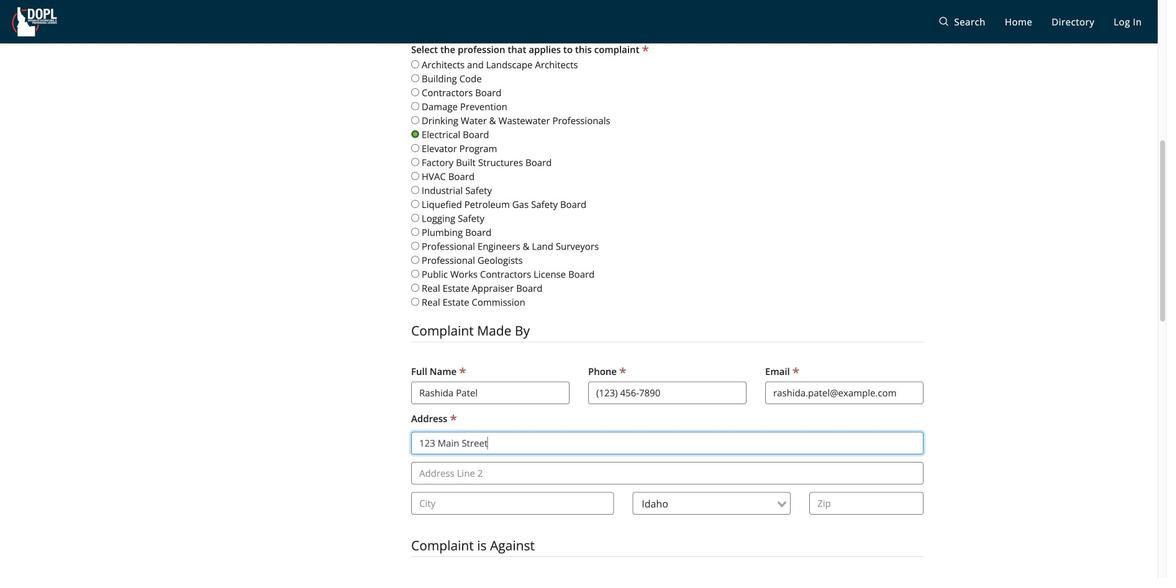 Task type: locate. For each thing, give the bounding box(es) containing it.
full name element
[[411, 365, 466, 378]]

Zip text field
[[810, 492, 924, 515]]

None text field
[[411, 382, 570, 404]]

email@example.com email field
[[765, 382, 924, 404]]

None radio
[[411, 116, 419, 124], [411, 130, 419, 138], [411, 144, 419, 152], [411, 172, 419, 180], [411, 186, 419, 194], [411, 228, 419, 236], [411, 298, 419, 306], [411, 116, 419, 124], [411, 130, 419, 138], [411, 144, 419, 152], [411, 172, 419, 180], [411, 186, 419, 194], [411, 228, 419, 236], [411, 298, 419, 306]]

Search for option field
[[633, 492, 791, 515]]

None radio
[[411, 60, 419, 68], [411, 74, 419, 82], [411, 88, 419, 96], [411, 102, 419, 110], [411, 158, 419, 166], [411, 200, 419, 208], [411, 214, 419, 222], [411, 242, 419, 250], [411, 256, 419, 264], [411, 270, 419, 278], [411, 284, 419, 292], [411, 60, 419, 68], [411, 74, 419, 82], [411, 88, 419, 96], [411, 102, 419, 110], [411, 158, 419, 166], [411, 200, 419, 208], [411, 214, 419, 222], [411, 242, 419, 250], [411, 256, 419, 264], [411, 270, 419, 278], [411, 284, 419, 292]]

None search field
[[634, 493, 775, 514]]

phone element
[[588, 365, 627, 378]]

option group
[[411, 43, 924, 309]]



Task type: describe. For each thing, give the bounding box(es) containing it.
Address Line 2 text field
[[411, 462, 924, 485]]

City text field
[[411, 492, 614, 515]]

email element
[[765, 365, 800, 378]]

none search field inside search for option field
[[634, 493, 775, 514]]

search image
[[939, 15, 949, 28]]

(999) 999-9999 telephone field
[[588, 382, 747, 404]]

Address Line 1 text field
[[411, 432, 924, 455]]



Task type: vqa. For each thing, say whether or not it's contained in the screenshot.
"(999) 999-9999" phone field
yes



